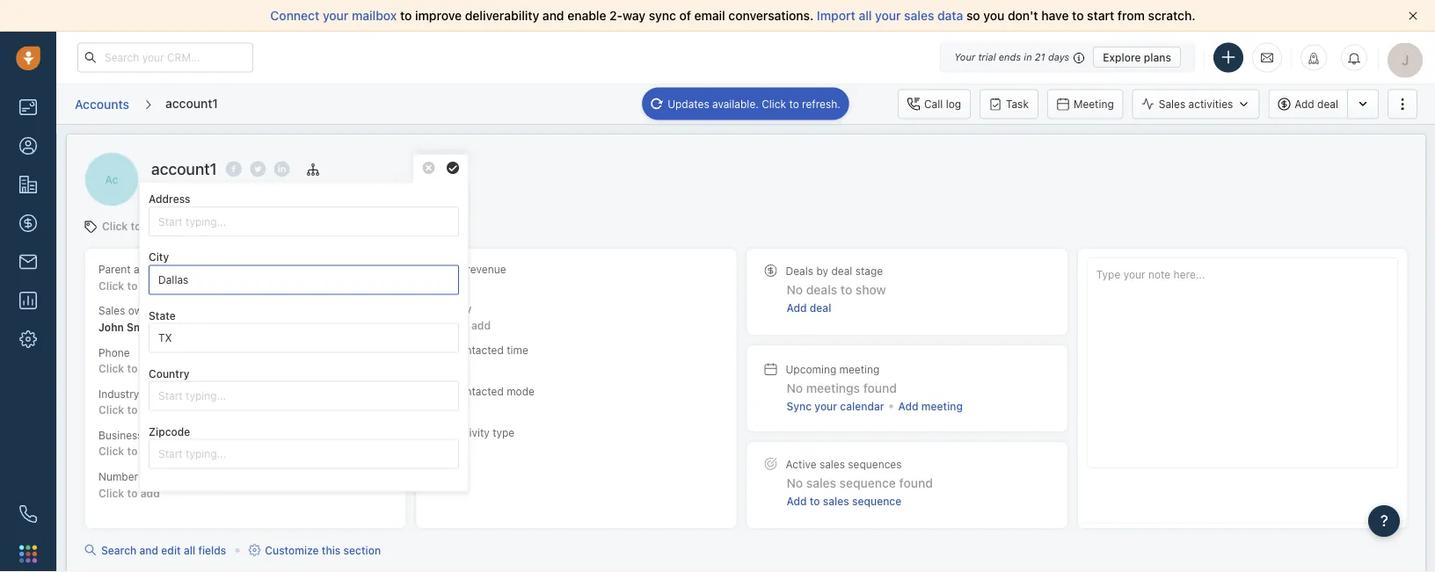 Task type: vqa. For each thing, say whether or not it's contained in the screenshot.
E Corp (sample) link
no



Task type: locate. For each thing, give the bounding box(es) containing it.
21
[[1035, 51, 1046, 63]]

to down the industry
[[127, 404, 138, 417]]

0 vertical spatial last
[[429, 344, 451, 357]]

all right edit
[[184, 544, 195, 557]]

deal down what's new image
[[1318, 98, 1339, 110]]

sales up john
[[99, 305, 125, 317]]

add
[[1295, 98, 1315, 110], [787, 302, 807, 314], [899, 400, 919, 413], [787, 495, 807, 508]]

annual
[[429, 263, 464, 276]]

last left activity
[[429, 427, 451, 440]]

no up the sync
[[787, 381, 803, 395]]

ac button
[[84, 152, 139, 207]]

ends
[[999, 51, 1021, 63]]

scratch.
[[1148, 8, 1196, 23]]

sales inside sales owner john smith
[[99, 305, 125, 317]]

2 horizontal spatial your
[[875, 8, 901, 23]]

parent
[[99, 263, 131, 276]]

1 - from the left
[[429, 402, 435, 414]]

1 horizontal spatial all
[[859, 8, 872, 23]]

sales for sales owner john smith
[[99, 305, 125, 317]]

last for last contacted mode --
[[429, 386, 451, 398]]

add inside button
[[1295, 98, 1315, 110]]

1 vertical spatial contacted
[[454, 386, 504, 398]]

all
[[859, 8, 872, 23], [184, 544, 195, 557]]

add down active
[[787, 495, 807, 508]]

add inside 'no deals to show add deal'
[[787, 302, 807, 314]]

improve
[[415, 8, 462, 23]]

so
[[967, 8, 981, 23]]

sequence
[[840, 476, 896, 490], [852, 495, 902, 508]]

add up last contacted time
[[471, 319, 491, 332]]

Search your CRM... text field
[[77, 43, 253, 73]]

facebook circled image
[[226, 160, 242, 179]]

refresh.
[[802, 98, 841, 110]]

country
[[149, 368, 190, 380]]

add deal button
[[1269, 89, 1348, 119]]

no down deals
[[787, 282, 803, 297]]

1 vertical spatial sequence
[[852, 495, 902, 508]]

found
[[864, 381, 897, 395], [900, 476, 933, 490]]

found up calendar at the right of page
[[864, 381, 897, 395]]

add inside industry type click to add
[[140, 404, 160, 417]]

to down phone
[[127, 363, 138, 375]]

0 vertical spatial sales
[[1159, 98, 1186, 110]]

your
[[955, 51, 976, 63]]

add up zipcode on the left bottom of page
[[140, 404, 160, 417]]

and left enable
[[543, 8, 564, 23]]

in
[[1024, 51, 1032, 63]]

address
[[149, 193, 190, 205]]

task button
[[980, 89, 1039, 119]]

sales left 'activities' in the top of the page
[[1159, 98, 1186, 110]]

last inside last contacted mode --
[[429, 386, 451, 398]]

1 horizontal spatial and
[[543, 8, 564, 23]]

last up last activity type
[[429, 386, 451, 398]]

meeting up no meetings found
[[840, 363, 880, 375]]

contacted inside last contacted mode --
[[454, 386, 504, 398]]

3 no from the top
[[787, 476, 803, 490]]

add
[[144, 220, 164, 232], [140, 280, 160, 292], [471, 319, 491, 332], [140, 363, 160, 375], [140, 404, 160, 417], [140, 446, 160, 458], [140, 487, 160, 500]]

type inside industry type click to add
[[142, 388, 164, 400]]

contacted down last contacted time
[[454, 386, 504, 398]]

industry type click to add
[[99, 388, 164, 417]]

account1
[[165, 96, 218, 110], [151, 160, 217, 179]]

1 horizontal spatial meeting
[[922, 400, 963, 413]]

upcoming
[[786, 363, 837, 375]]

updates available. click to refresh. link
[[642, 88, 850, 120]]

1 vertical spatial and
[[139, 544, 158, 557]]

no meetings found
[[787, 381, 897, 395]]

your down meetings
[[815, 400, 838, 413]]

phone element
[[11, 497, 46, 532]]

0 vertical spatial and
[[543, 8, 564, 23]]

click down parent
[[99, 280, 124, 292]]

1 vertical spatial meeting
[[922, 400, 963, 413]]

to down active
[[810, 495, 820, 508]]

0 vertical spatial meeting
[[840, 363, 880, 375]]

deals by deal stage
[[786, 265, 883, 277]]

meeting
[[1074, 98, 1114, 110]]

meeting right calendar at the right of page
[[922, 400, 963, 413]]

meeting
[[840, 363, 880, 375], [922, 400, 963, 413]]

add left tags
[[144, 220, 164, 232]]

contacted down territory click to add on the bottom left of page
[[454, 344, 504, 357]]

click down territory
[[429, 319, 455, 332]]

2 contacted from the top
[[454, 386, 504, 398]]

explore plans link
[[1094, 47, 1181, 68]]

1 no from the top
[[787, 282, 803, 297]]

log
[[946, 98, 962, 110]]

mailbox
[[352, 8, 397, 23]]

0 horizontal spatial your
[[323, 8, 349, 23]]

2 no from the top
[[787, 381, 803, 395]]

add down zipcode on the left bottom of page
[[140, 446, 160, 458]]

click down number on the bottom left of the page
[[99, 487, 124, 500]]

connect
[[270, 8, 320, 23]]

call log
[[925, 98, 962, 110]]

from
[[1118, 8, 1145, 23]]

enable
[[568, 8, 607, 23]]

deal down deals
[[810, 302, 832, 314]]

2 last from the top
[[429, 386, 451, 398]]

to down territory
[[458, 319, 469, 332]]

show
[[856, 282, 886, 297]]

add down account
[[140, 280, 160, 292]]

0 vertical spatial no
[[787, 282, 803, 297]]

click inside territory click to add
[[429, 319, 455, 332]]

1 vertical spatial of
[[141, 471, 151, 483]]

deal inside 'no deals to show add deal'
[[810, 302, 832, 314]]

sales owner john smith
[[99, 305, 159, 334]]

edit
[[161, 544, 181, 557]]

click
[[762, 98, 786, 110], [102, 220, 128, 232], [99, 280, 124, 292], [429, 319, 455, 332], [99, 363, 124, 375], [99, 404, 124, 417], [99, 446, 124, 458], [99, 487, 124, 500]]

your left "mailbox"
[[323, 8, 349, 23]]

1 horizontal spatial found
[[900, 476, 933, 490]]

0 horizontal spatial found
[[864, 381, 897, 395]]

no
[[787, 282, 803, 297], [787, 381, 803, 395], [787, 476, 803, 490]]

linkedin circled image
[[274, 160, 290, 179]]

3 last from the top
[[429, 427, 451, 440]]

1 horizontal spatial your
[[815, 400, 838, 413]]

to
[[400, 8, 412, 23], [1072, 8, 1084, 23], [789, 98, 799, 110], [131, 220, 141, 232], [127, 280, 138, 292], [841, 282, 853, 297], [458, 319, 469, 332], [127, 363, 138, 375], [127, 404, 138, 417], [127, 446, 138, 458], [127, 487, 138, 500], [810, 495, 820, 508]]

this
[[322, 544, 341, 557]]

found down "sequences"
[[900, 476, 933, 490]]

click down the industry
[[99, 404, 124, 417]]

to inside business type click to add
[[127, 446, 138, 458]]

add inside parent account click to add
[[140, 280, 160, 292]]

add inside no sales sequence found add to sales sequence
[[787, 495, 807, 508]]

last down territory click to add on the bottom left of page
[[429, 344, 451, 357]]

no inside no sales sequence found add to sales sequence
[[787, 476, 803, 490]]

to down parent
[[127, 280, 138, 292]]

to left tags
[[131, 220, 141, 232]]

way
[[623, 8, 646, 23]]

to inside phone click to add
[[127, 363, 138, 375]]

of inside number of employees click to add
[[141, 471, 151, 483]]

type
[[142, 388, 164, 400], [493, 427, 515, 440], [146, 429, 168, 442]]

conversations.
[[729, 8, 814, 23]]

of right number on the bottom left of the page
[[141, 471, 151, 483]]

smith
[[127, 321, 157, 334]]

updates available. click to refresh.
[[668, 98, 841, 110]]

of right sync
[[679, 8, 691, 23]]

Country text field
[[149, 381, 459, 411]]

1 last from the top
[[429, 344, 451, 357]]

1 vertical spatial deal
[[832, 265, 853, 277]]

contacted
[[454, 344, 504, 357], [454, 386, 504, 398]]

have
[[1042, 8, 1069, 23]]

deal right the by in the top right of the page
[[832, 265, 853, 277]]

to inside no sales sequence found add to sales sequence
[[810, 495, 820, 508]]

last for last contacted time
[[429, 344, 451, 357]]

click down business
[[99, 446, 124, 458]]

1 contacted from the top
[[454, 344, 504, 357]]

send email image
[[1261, 50, 1274, 65]]

type for business type click to add
[[146, 429, 168, 442]]

add down employees
[[140, 487, 160, 500]]

1 vertical spatial sales
[[99, 305, 125, 317]]

last contacted mode --
[[429, 386, 535, 414]]

activities
[[1189, 98, 1233, 110]]

to down deals by deal stage
[[841, 282, 853, 297]]

0 vertical spatial of
[[679, 8, 691, 23]]

explore plans
[[1103, 51, 1172, 63]]

add down what's new image
[[1295, 98, 1315, 110]]

sales activities button
[[1133, 89, 1269, 119], [1133, 89, 1260, 119]]

phone
[[99, 346, 130, 359]]

add down deals
[[787, 302, 807, 314]]

State text field
[[149, 323, 459, 353]]

all right import
[[859, 8, 872, 23]]

to left 'refresh.'
[[789, 98, 799, 110]]

your for mailbox
[[323, 8, 349, 23]]

1 vertical spatial last
[[429, 386, 451, 398]]

sync
[[649, 8, 676, 23]]

updates
[[668, 98, 710, 110]]

and
[[543, 8, 564, 23], [139, 544, 158, 557]]

no down active
[[787, 476, 803, 490]]

1 horizontal spatial sales
[[1159, 98, 1186, 110]]

0 horizontal spatial and
[[139, 544, 158, 557]]

upcoming meeting
[[786, 363, 880, 375]]

add deal link
[[787, 300, 832, 318]]

meeting for add meeting
[[922, 400, 963, 413]]

territory
[[429, 303, 472, 315]]

and left edit
[[139, 544, 158, 557]]

of
[[679, 8, 691, 23], [141, 471, 151, 483]]

0 horizontal spatial meeting
[[840, 363, 880, 375]]

2 vertical spatial no
[[787, 476, 803, 490]]

customize
[[265, 544, 319, 557]]

last
[[429, 344, 451, 357], [429, 386, 451, 398], [429, 427, 451, 440]]

type right business
[[146, 429, 168, 442]]

2 vertical spatial last
[[429, 427, 451, 440]]

call log button
[[898, 89, 971, 119]]

account1 up address
[[151, 160, 217, 179]]

account1 down search your crm... 'text field'
[[165, 96, 218, 110]]

to down number on the bottom left of the page
[[127, 487, 138, 500]]

no inside 'no deals to show add deal'
[[787, 282, 803, 297]]

contacted for mode
[[454, 386, 504, 398]]

0 horizontal spatial sales
[[99, 305, 125, 317]]

section
[[344, 544, 381, 557]]

0 horizontal spatial of
[[141, 471, 151, 483]]

1 vertical spatial account1
[[151, 160, 217, 179]]

1 vertical spatial found
[[900, 476, 933, 490]]

sales
[[904, 8, 934, 23], [820, 458, 845, 471], [806, 476, 837, 490], [823, 495, 850, 508]]

to down business
[[127, 446, 138, 458]]

you
[[984, 8, 1005, 23]]

add meeting link
[[899, 399, 963, 415]]

phone image
[[19, 506, 37, 523]]

add up industry type click to add
[[140, 363, 160, 375]]

type inside business type click to add
[[146, 429, 168, 442]]

email
[[695, 8, 726, 23]]

type down country
[[142, 388, 164, 400]]

2 vertical spatial deal
[[810, 302, 832, 314]]

phone click to add
[[99, 346, 160, 375]]

0 vertical spatial contacted
[[454, 344, 504, 357]]

0 vertical spatial deal
[[1318, 98, 1339, 110]]

1 vertical spatial all
[[184, 544, 195, 557]]

1 vertical spatial no
[[787, 381, 803, 395]]

type right activity
[[493, 427, 515, 440]]

click down phone
[[99, 363, 124, 375]]

your
[[323, 8, 349, 23], [875, 8, 901, 23], [815, 400, 838, 413]]

your right import
[[875, 8, 901, 23]]



Task type: describe. For each thing, give the bounding box(es) containing it.
data
[[938, 8, 964, 23]]

business type click to add
[[99, 429, 168, 458]]

to inside industry type click to add
[[127, 404, 138, 417]]

type for industry type click to add
[[142, 388, 164, 400]]

revenue
[[467, 263, 506, 276]]

annual revenue $ 0
[[429, 263, 506, 293]]

accounts
[[75, 97, 129, 111]]

0 horizontal spatial all
[[184, 544, 195, 557]]

industry
[[99, 388, 139, 400]]

click inside business type click to add
[[99, 446, 124, 458]]

no for no deals to show add deal
[[787, 282, 803, 297]]

start
[[1087, 8, 1115, 23]]

last contacted time
[[429, 344, 528, 357]]

to inside territory click to add
[[458, 319, 469, 332]]

add inside number of employees click to add
[[140, 487, 160, 500]]

2 - from the left
[[435, 402, 440, 414]]

account
[[134, 263, 174, 276]]

call
[[925, 98, 943, 110]]

sales down active sales sequences in the bottom right of the page
[[823, 495, 850, 508]]

sales right active
[[820, 458, 845, 471]]

click right the available. on the top of the page
[[762, 98, 786, 110]]

click inside parent account click to add
[[99, 280, 124, 292]]

city
[[149, 251, 169, 264]]

don't
[[1008, 8, 1039, 23]]

add inside phone click to add
[[140, 363, 160, 375]]

0 vertical spatial sequence
[[840, 476, 896, 490]]

calendar
[[840, 400, 885, 413]]

customize this section
[[265, 544, 381, 557]]

close image
[[1409, 11, 1418, 20]]

explore
[[1103, 51, 1141, 63]]

freshworks switcher image
[[19, 546, 37, 563]]

search and edit all fields
[[101, 544, 226, 557]]

john
[[99, 321, 124, 334]]

add to sales sequence link
[[787, 494, 902, 511]]

number
[[99, 471, 138, 483]]

no for no meetings found
[[787, 381, 803, 395]]

City text field
[[149, 265, 459, 295]]

click to add tags
[[102, 220, 189, 232]]

Address text field
[[149, 207, 459, 237]]

mode
[[507, 386, 535, 398]]

to inside 'no deals to show add deal'
[[841, 282, 853, 297]]

add meeting
[[899, 400, 963, 413]]

meeting for upcoming meeting
[[840, 363, 880, 375]]

add deal
[[1295, 98, 1339, 110]]

click up parent
[[102, 220, 128, 232]]

click inside phone click to add
[[99, 363, 124, 375]]

sales activities
[[1159, 98, 1233, 110]]

by
[[817, 265, 829, 277]]

import all your sales data link
[[817, 8, 967, 23]]

last activity type
[[429, 427, 515, 440]]

activity
[[454, 427, 490, 440]]

add inside territory click to add
[[471, 319, 491, 332]]

ac
[[105, 173, 118, 186]]

active
[[786, 458, 817, 471]]

deals
[[806, 282, 838, 297]]

add right calendar at the right of page
[[899, 400, 919, 413]]

customize this section link
[[248, 543, 381, 559]]

0 vertical spatial all
[[859, 8, 872, 23]]

available.
[[713, 98, 759, 110]]

your trial ends in 21 days
[[955, 51, 1070, 63]]

no for no sales sequence found add to sales sequence
[[787, 476, 803, 490]]

to inside parent account click to add
[[127, 280, 138, 292]]

sales for sales activities
[[1159, 98, 1186, 110]]

to inside updates available. click to refresh. link
[[789, 98, 799, 110]]

0 vertical spatial account1
[[165, 96, 218, 110]]

Zipcode text field
[[149, 440, 459, 469]]

state
[[149, 309, 176, 322]]

click inside industry type click to add
[[99, 404, 124, 417]]

0
[[442, 276, 451, 293]]

to left start at the top
[[1072, 8, 1084, 23]]

zipcode
[[149, 426, 190, 438]]

deals
[[786, 265, 814, 277]]

2-
[[610, 8, 623, 23]]

import
[[817, 8, 856, 23]]

meeting button
[[1048, 89, 1124, 119]]

sync your calendar
[[787, 400, 885, 413]]

deal inside button
[[1318, 98, 1339, 110]]

sales left data
[[904, 8, 934, 23]]

to right "mailbox"
[[400, 8, 412, 23]]

search
[[101, 544, 137, 557]]

found inside no sales sequence found add to sales sequence
[[900, 476, 933, 490]]

territory click to add
[[429, 303, 491, 332]]

twitter circled image
[[250, 160, 266, 179]]

meetings
[[806, 381, 860, 395]]

search and edit all fields link
[[84, 543, 226, 559]]

days
[[1048, 51, 1070, 63]]

sync
[[787, 400, 812, 413]]

contacted for time
[[454, 344, 504, 357]]

sales down active
[[806, 476, 837, 490]]

click inside number of employees click to add
[[99, 487, 124, 500]]

plans
[[1144, 51, 1172, 63]]

task
[[1006, 98, 1029, 110]]

sync your calendar link
[[787, 399, 885, 415]]

tags
[[166, 220, 189, 232]]

to inside number of employees click to add
[[127, 487, 138, 500]]

stage
[[856, 265, 883, 277]]

last for last activity type
[[429, 427, 451, 440]]

parent account click to add
[[99, 263, 174, 292]]

number of employees click to add
[[99, 471, 208, 500]]

employees
[[154, 471, 208, 483]]

business
[[99, 429, 143, 442]]

deliverability
[[465, 8, 539, 23]]

1 horizontal spatial of
[[679, 8, 691, 23]]

trial
[[978, 51, 996, 63]]

fields
[[198, 544, 226, 557]]

time
[[507, 344, 528, 357]]

connect your mailbox link
[[270, 8, 400, 23]]

owner
[[128, 305, 159, 317]]

your for calendar
[[815, 400, 838, 413]]

what's new image
[[1308, 52, 1320, 65]]

add inside business type click to add
[[140, 446, 160, 458]]

0 vertical spatial found
[[864, 381, 897, 395]]

connect your mailbox to improve deliverability and enable 2-way sync of email conversations. import all your sales data so you don't have to start from scratch.
[[270, 8, 1196, 23]]



